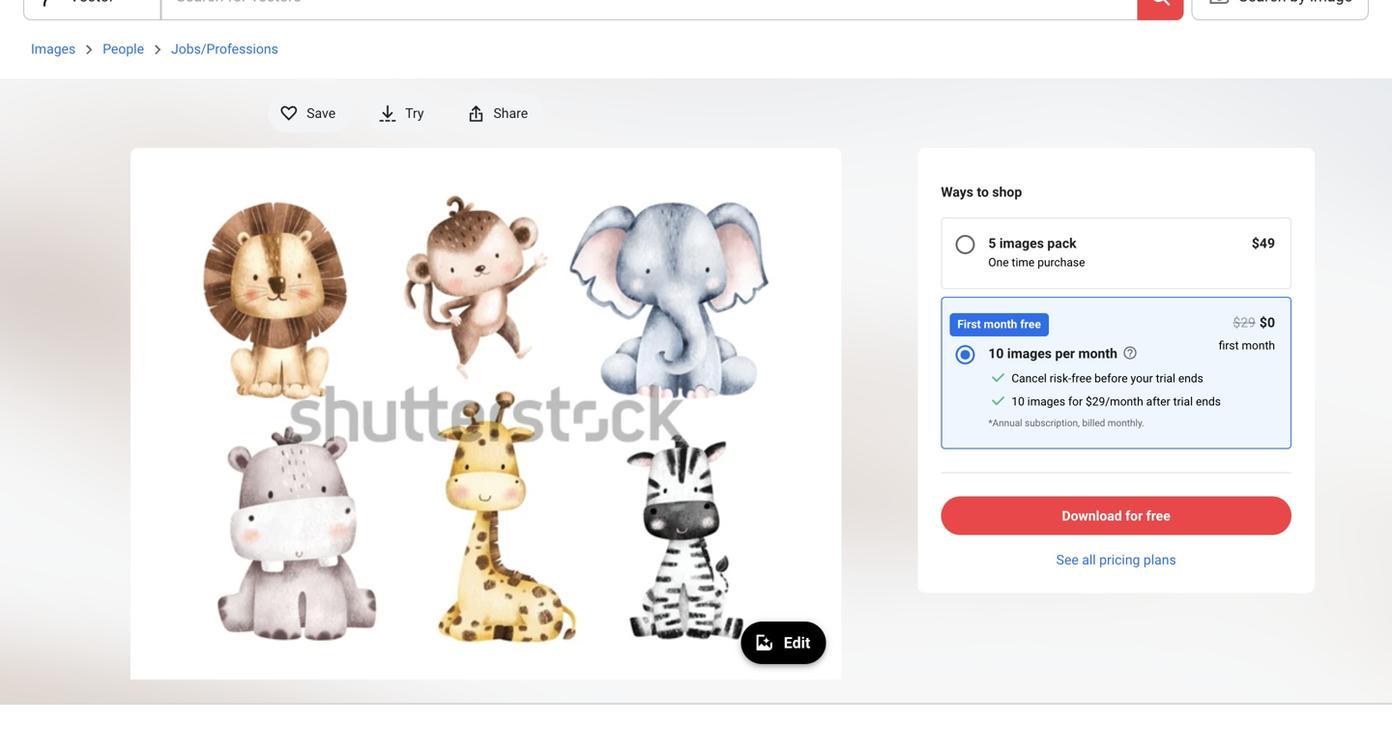 Task type: describe. For each thing, give the bounding box(es) containing it.
pill-text-top element
[[950, 313, 1049, 336]]

save button
[[268, 94, 351, 132]]

time
[[1012, 256, 1035, 269]]

see all pricing plans
[[1056, 552, 1176, 568]]

search image
[[1149, 0, 1172, 8]]

try button
[[367, 94, 439, 132]]

10 for 10 images for $29/month after trial ends
[[1012, 395, 1025, 408]]

$29 $0 first month
[[1219, 315, 1275, 352]]

5_credit_pack-container element
[[941, 218, 1292, 289]]

purchase
[[1038, 256, 1085, 269]]

people link
[[103, 41, 144, 57]]

month for $29 $0 first month
[[1242, 339, 1275, 352]]

for inside the flex10_cmt_x12-description_section element
[[1068, 395, 1083, 408]]

10 images for $29/month after trial ends
[[1012, 395, 1221, 408]]

$49
[[1252, 235, 1275, 251]]

images link
[[31, 41, 76, 57]]

*annual subscription, billed monthly.
[[988, 417, 1144, 429]]

first
[[957, 318, 981, 331]]

share button
[[455, 94, 543, 132]]

save
[[307, 105, 336, 121]]

download for free
[[1062, 508, 1171, 524]]

images for pack
[[999, 235, 1044, 251]]

10 images per month
[[988, 346, 1118, 362]]

5_credit_pack-price element
[[1252, 234, 1275, 253]]

see
[[1056, 552, 1079, 568]]

Search for vectors search field
[[170, 0, 419, 19]]

images
[[31, 41, 76, 57]]

people
[[103, 41, 144, 57]]

jobs/professions
[[171, 41, 278, 57]]

images for for
[[1027, 395, 1065, 408]]

see all pricing plans link
[[941, 551, 1292, 570]]

edit
[[784, 634, 810, 652]]

10 for 10 images per month
[[988, 346, 1004, 362]]

risk-
[[1050, 372, 1072, 385]]

trial for after
[[1173, 395, 1193, 408]]

one
[[988, 256, 1009, 269]]

trial for your
[[1156, 372, 1176, 385]]

monthly.
[[1108, 417, 1144, 429]]

ends for cancel risk-free before your trial ends
[[1178, 372, 1203, 385]]



Task type: vqa. For each thing, say whether or not it's contained in the screenshot.
"for" to the top
yes



Task type: locate. For each thing, give the bounding box(es) containing it.
per
[[1055, 346, 1075, 362]]

1 horizontal spatial for
[[1125, 508, 1143, 524]]

1 vertical spatial ends
[[1196, 395, 1221, 408]]

share
[[493, 105, 528, 121]]

plans
[[1144, 552, 1176, 568]]

1 vertical spatial trial
[[1173, 395, 1193, 408]]

ends
[[1178, 372, 1203, 385], [1196, 395, 1221, 408]]

after
[[1146, 395, 1170, 408]]

to
[[977, 184, 989, 200]]

$29
[[1233, 315, 1256, 331]]

month up cancel risk-free before your trial ends
[[1078, 346, 1118, 362]]

1 horizontal spatial 10
[[1012, 395, 1025, 408]]

1 vertical spatial 10
[[1012, 395, 1025, 408]]

month inside $29 $0 first month
[[1242, 339, 1275, 352]]

free inside the flex10_cmt_x12-description_section element
[[1072, 372, 1092, 385]]

10 down the pill-text-top element
[[988, 346, 1004, 362]]

all
[[1082, 552, 1096, 568]]

download
[[1062, 508, 1122, 524]]

$0
[[1260, 315, 1275, 331]]

0 vertical spatial free
[[1020, 318, 1041, 331]]

flex10_cmt_x12-price-strike-out element
[[1233, 313, 1256, 333]]

cancel risk-free before your trial ends
[[1012, 372, 1203, 385]]

5 images pack one time purchase
[[988, 235, 1085, 269]]

edit link
[[741, 622, 826, 664]]

images for per
[[1007, 346, 1052, 362]]

month right first
[[984, 318, 1017, 331]]

download for free button
[[941, 497, 1292, 535]]

0 horizontal spatial month
[[984, 318, 1017, 331]]

trial
[[1156, 372, 1176, 385], [1173, 395, 1193, 408]]

0 vertical spatial ends
[[1178, 372, 1203, 385]]

images up cancel
[[1007, 346, 1052, 362]]

jobs/professions link
[[171, 41, 278, 57]]

1 horizontal spatial free
[[1072, 372, 1092, 385]]

images inside the flex10_cmt_x12-description_section element
[[1027, 395, 1065, 408]]

5
[[988, 235, 996, 251]]

1 horizontal spatial month
[[1078, 346, 1118, 362]]

1 vertical spatial for
[[1125, 508, 1143, 524]]

10
[[988, 346, 1004, 362], [1012, 395, 1025, 408]]

for right download
[[1125, 508, 1143, 524]]

10 up *annual
[[1012, 395, 1025, 408]]

for inside button
[[1125, 508, 1143, 524]]

$29/month
[[1086, 395, 1143, 408]]

first
[[1219, 339, 1239, 352]]

month inside the pill-text-top element
[[984, 318, 1017, 331]]

0 vertical spatial images
[[999, 235, 1044, 251]]

month
[[984, 318, 1017, 331], [1242, 339, 1275, 352], [1078, 346, 1118, 362]]

0 vertical spatial trial
[[1156, 372, 1176, 385]]

billed
[[1082, 417, 1105, 429]]

flex10_cmt_x12-description_section element
[[988, 367, 1221, 413]]

trial right after
[[1173, 395, 1193, 408]]

1 vertical spatial images
[[1007, 346, 1052, 362]]

flex10_cmt_x12-container element
[[941, 297, 1292, 449]]

0 horizontal spatial free
[[1020, 318, 1041, 331]]

flex10_cmt_x12-price element
[[1260, 313, 1275, 333]]

credits_modal image
[[1122, 345, 1138, 360]]

trial right your in the right of the page
[[1156, 372, 1176, 385]]

your
[[1131, 372, 1153, 385]]

first month free
[[957, 318, 1041, 331]]

0 horizontal spatial for
[[1068, 395, 1083, 408]]

month for 10 images per month
[[1078, 346, 1118, 362]]

free for month
[[1020, 318, 1041, 331]]

free
[[1020, 318, 1041, 331], [1072, 372, 1092, 385], [1146, 508, 1171, 524]]

pack
[[1047, 235, 1077, 251]]

for up *annual subscription, billed monthly.
[[1068, 395, 1083, 408]]

before
[[1095, 372, 1128, 385]]

2 horizontal spatial free
[[1146, 508, 1171, 524]]

images up 'subscription,'
[[1027, 395, 1065, 408]]

images
[[999, 235, 1044, 251], [1007, 346, 1052, 362], [1027, 395, 1065, 408]]

free for for
[[1146, 508, 1171, 524]]

0 horizontal spatial 10
[[988, 346, 1004, 362]]

cancel
[[1012, 372, 1047, 385]]

2 vertical spatial free
[[1146, 508, 1171, 524]]

images up time
[[999, 235, 1044, 251]]

shop
[[992, 184, 1022, 200]]

2 vertical spatial images
[[1027, 395, 1065, 408]]

free for risk-
[[1072, 372, 1092, 385]]

free inside button
[[1146, 508, 1171, 524]]

2 horizontal spatial month
[[1242, 339, 1275, 352]]

ways to shop
[[941, 184, 1022, 200]]

pricing
[[1099, 552, 1140, 568]]

images inside 5 images pack one time purchase
[[999, 235, 1044, 251]]

ends right after
[[1196, 395, 1221, 408]]

free up the 10 images per month
[[1020, 318, 1041, 331]]

1 vertical spatial free
[[1072, 372, 1092, 385]]

ends for 10 images for $29/month after trial ends
[[1196, 395, 1221, 408]]

0 vertical spatial 10
[[988, 346, 1004, 362]]

ways
[[941, 184, 973, 200]]

month down flex10_cmt_x12-price element
[[1242, 339, 1275, 352]]

free left before
[[1072, 372, 1092, 385]]

free up plans
[[1146, 508, 1171, 524]]

*annual
[[988, 417, 1022, 429]]

free inside the pill-text-top element
[[1020, 318, 1041, 331]]

ends right your in the right of the page
[[1178, 372, 1203, 385]]

for
[[1068, 395, 1083, 408], [1125, 508, 1143, 524]]

subscription,
[[1025, 417, 1080, 429]]

0 vertical spatial for
[[1068, 395, 1083, 408]]

try
[[405, 105, 424, 121]]



